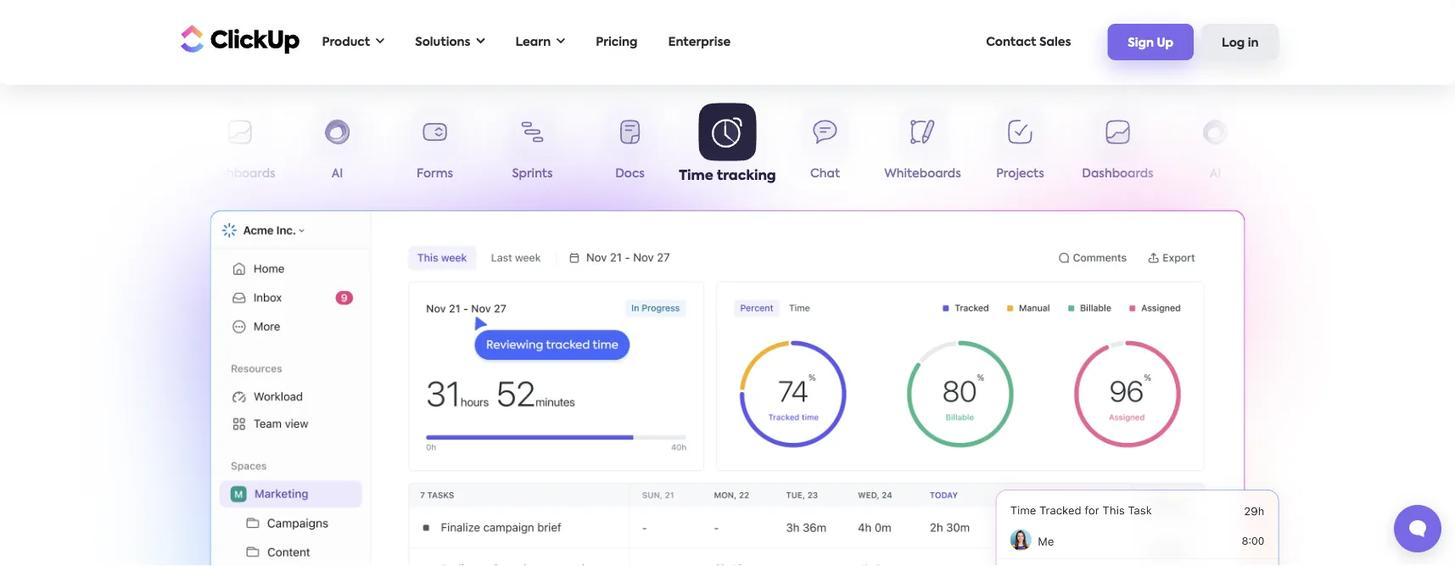 Task type: locate. For each thing, give the bounding box(es) containing it.
sign up
[[1128, 37, 1174, 49]]

0 horizontal spatial ai button
[[289, 109, 386, 187]]

1 horizontal spatial ai button
[[1167, 109, 1265, 187]]

1 horizontal spatial dashboards
[[1082, 168, 1154, 180]]

0 horizontal spatial projects
[[118, 168, 166, 180]]

up
[[1157, 37, 1174, 49]]

forms
[[417, 168, 453, 180], [1295, 168, 1332, 180]]

1 dashboards from the left
[[204, 168, 276, 180]]

whiteboards
[[885, 168, 961, 180]]

1 horizontal spatial ai
[[1210, 168, 1222, 180]]

time tracking image
[[210, 210, 1246, 566], [940, 470, 1301, 566]]

docs button
[[581, 109, 679, 187]]

0 horizontal spatial projects button
[[93, 109, 191, 187]]

sprints
[[512, 168, 553, 180]]

2 ai button from the left
[[1167, 109, 1265, 187]]

1 horizontal spatial forms
[[1295, 168, 1332, 180]]

ai button
[[289, 109, 386, 187], [1167, 109, 1265, 187]]

pricing
[[596, 36, 638, 48]]

2 dashboards button from the left
[[1069, 109, 1167, 187]]

2 forms button from the left
[[1265, 109, 1362, 187]]

contact sales
[[986, 36, 1071, 48]]

0 horizontal spatial dashboards
[[204, 168, 276, 180]]

contact
[[986, 36, 1037, 48]]

1 horizontal spatial forms button
[[1265, 109, 1362, 187]]

learn
[[516, 36, 551, 48]]

2 dashboards from the left
[[1082, 168, 1154, 180]]

1 horizontal spatial projects button
[[972, 109, 1069, 187]]

1 horizontal spatial projects
[[997, 168, 1045, 180]]

0 horizontal spatial dashboards button
[[191, 109, 289, 187]]

whiteboards button
[[874, 109, 972, 187]]

projects
[[118, 168, 166, 180], [997, 168, 1045, 180]]

chat
[[811, 168, 840, 180]]

learn button
[[507, 25, 574, 59]]

ai
[[332, 168, 343, 180], [1210, 168, 1222, 180]]

0 horizontal spatial ai
[[332, 168, 343, 180]]

1 horizontal spatial dashboards button
[[1069, 109, 1167, 187]]

product button
[[314, 25, 393, 59]]

enterprise
[[668, 36, 731, 48]]

forms button
[[386, 109, 484, 187], [1265, 109, 1362, 187]]

time tracking button
[[679, 103, 777, 187]]

sprints button
[[484, 109, 581, 187]]

solutions
[[415, 36, 471, 48]]

0 horizontal spatial forms
[[417, 168, 453, 180]]

1 ai from the left
[[332, 168, 343, 180]]

log in link
[[1202, 24, 1280, 60]]

pricing link
[[588, 25, 646, 59]]

projects button
[[93, 109, 191, 187], [972, 109, 1069, 187]]

sign up button
[[1108, 24, 1194, 60]]

dashboards button
[[191, 109, 289, 187], [1069, 109, 1167, 187]]

0 horizontal spatial forms button
[[386, 109, 484, 187]]

2 ai from the left
[[1210, 168, 1222, 180]]

log in
[[1222, 37, 1259, 49]]

dashboards
[[204, 168, 276, 180], [1082, 168, 1154, 180]]

clickup image
[[176, 23, 300, 55]]



Task type: vqa. For each thing, say whether or not it's contained in the screenshot.
Gain
no



Task type: describe. For each thing, give the bounding box(es) containing it.
2 projects from the left
[[997, 168, 1045, 180]]

1 projects from the left
[[118, 168, 166, 180]]

1 dashboards button from the left
[[191, 109, 289, 187]]

in
[[1248, 37, 1259, 49]]

sales
[[1040, 36, 1071, 48]]

time tracking
[[679, 169, 776, 182]]

contact sales link
[[978, 25, 1080, 59]]

log
[[1222, 37, 1245, 49]]

tracking
[[717, 169, 776, 182]]

product
[[322, 36, 370, 48]]

docs
[[615, 168, 645, 180]]

1 forms button from the left
[[386, 109, 484, 187]]

chat button
[[777, 109, 874, 187]]

1 forms from the left
[[417, 168, 453, 180]]

1 projects button from the left
[[93, 109, 191, 187]]

1 ai button from the left
[[289, 109, 386, 187]]

2 projects button from the left
[[972, 109, 1069, 187]]

time
[[679, 169, 714, 182]]

solutions button
[[407, 25, 494, 59]]

enterprise link
[[660, 25, 739, 59]]

sign
[[1128, 37, 1154, 49]]

2 forms from the left
[[1295, 168, 1332, 180]]



